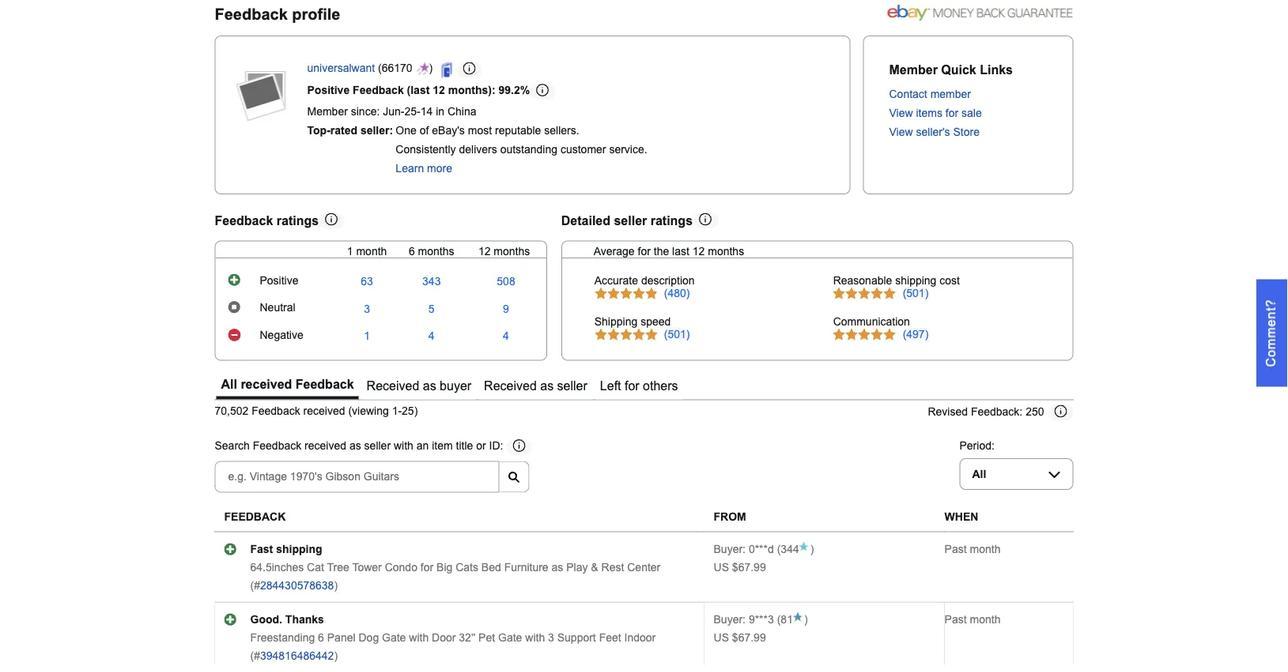 Task type: vqa. For each thing, say whether or not it's contained in the screenshot.


Task type: locate. For each thing, give the bounding box(es) containing it.
2 us from the top
[[714, 632, 729, 644]]

search feedback received as seller with an item title or id:
[[215, 441, 503, 453]]

(497) button
[[903, 328, 929, 341]]

1 button
[[364, 330, 370, 343]]

shipping up cat
[[276, 544, 322, 556]]

6 right 1 month
[[409, 245, 415, 258]]

0 horizontal spatial 12
[[433, 84, 445, 96]]

us down buyer: 9***3
[[714, 632, 729, 644]]

fast shipping element
[[250, 544, 322, 556]]

accurate
[[595, 275, 638, 287]]

1 horizontal spatial positive
[[307, 84, 350, 96]]

1 vertical spatial past month
[[945, 614, 1001, 626]]

12 right last
[[693, 245, 705, 258]]

received up 1-
[[367, 379, 419, 393]]

1 vertical spatial (
[[777, 544, 781, 556]]

gate right pet
[[498, 632, 522, 644]]

us $67.99 for 9***3
[[714, 632, 766, 644]]

customer
[[561, 144, 606, 156]]

0 horizontal spatial months
[[418, 245, 454, 258]]

284430578638
[[260, 580, 334, 592]]

received down 70,502 feedback received (viewing 1-25)
[[305, 441, 346, 453]]

2 4 from the left
[[503, 330, 509, 343]]

buyer: left 0***d
[[714, 544, 746, 556]]

0 horizontal spatial (501) button
[[664, 328, 690, 341]]

14
[[421, 106, 433, 118]]

6 left panel
[[318, 632, 324, 644]]

seller up average
[[614, 213, 647, 228]]

(501) for shipping
[[903, 288, 929, 300]]

all inside button
[[221, 378, 237, 392]]

past
[[945, 544, 967, 556], [945, 614, 967, 626]]

0 vertical spatial past
[[945, 544, 967, 556]]

received for received as buyer
[[367, 379, 419, 393]]

0 horizontal spatial all
[[221, 378, 237, 392]]

all for all
[[972, 468, 987, 481]]

1 received from the left
[[367, 379, 419, 393]]

0 vertical spatial seller
[[614, 213, 647, 228]]

0 vertical spatial member
[[889, 63, 938, 77]]

1 (# from the top
[[250, 580, 260, 592]]

feedback left by buyer. element down from element
[[714, 544, 774, 556]]

0 horizontal spatial received
[[367, 379, 419, 393]]

1 vertical spatial positive
[[260, 275, 299, 287]]

universalwant
[[307, 62, 375, 74]]

4
[[429, 330, 435, 343], [503, 330, 509, 343]]

0 vertical spatial 1
[[347, 245, 353, 258]]

0 horizontal spatial 4
[[429, 330, 435, 343]]

feedback left by buyer. element left 81
[[714, 614, 774, 626]]

member since: jun-25-14 in china top-rated seller: one of ebay's most reputable sellers. consistently delivers outstanding customer service. learn more
[[307, 106, 647, 175]]

0 vertical spatial received
[[241, 378, 292, 392]]

seller's
[[916, 126, 950, 138]]

0 vertical spatial buyer:
[[714, 544, 746, 556]]

1 horizontal spatial 4 button
[[503, 330, 509, 343]]

most
[[468, 125, 492, 137]]

member up the top-
[[307, 106, 348, 118]]

3 button
[[364, 303, 370, 316]]

others
[[643, 379, 678, 393]]

(501) button for shipping
[[903, 288, 929, 300]]

0 vertical spatial positive
[[307, 84, 350, 96]]

3 down 63 'button'
[[364, 303, 370, 315]]

0 vertical spatial month
[[356, 245, 387, 258]]

1 horizontal spatial seller
[[557, 379, 588, 393]]

1 month
[[347, 245, 387, 258]]

1 vertical spatial shipping
[[276, 544, 322, 556]]

1 feedback left by buyer. element from the top
[[714, 544, 774, 556]]

all up '70,502'
[[221, 378, 237, 392]]

1 horizontal spatial shipping
[[896, 275, 937, 287]]

shipping speed
[[595, 316, 671, 328]]

member
[[889, 63, 938, 77], [307, 106, 348, 118]]

12 right 6 months
[[478, 245, 491, 258]]

for
[[946, 107, 959, 119], [638, 245, 651, 258], [625, 379, 640, 393], [421, 562, 434, 574]]

1 vertical spatial received
[[303, 406, 345, 418]]

as inside button
[[423, 379, 436, 393]]

left
[[600, 379, 621, 393]]

1 vertical spatial (#
[[250, 650, 260, 663]]

thanks
[[285, 614, 324, 626]]

positive for positive feedback (last 12 months): 99.2%
[[307, 84, 350, 96]]

universalwant ( 66170
[[307, 62, 413, 74]]

gate right dog
[[382, 632, 406, 644]]

70,502
[[215, 406, 249, 418]]

$67.99 down buyer: 9***3
[[732, 632, 766, 644]]

1 horizontal spatial 4
[[503, 330, 509, 343]]

1 4 button from the left
[[429, 330, 435, 343]]

3 inside 'freestanding 6 panel dog gate with door 32'' pet gate with 3 support feet indoor (#'
[[548, 632, 554, 644]]

2 feedback left by buyer. element from the top
[[714, 614, 774, 626]]

1 vertical spatial member
[[307, 106, 348, 118]]

( right the 9***3 in the right bottom of the page
[[777, 614, 781, 626]]

ebay's
[[432, 125, 465, 137]]

0 vertical spatial all
[[221, 378, 237, 392]]

received left (viewing
[[303, 406, 345, 418]]

positive up neutral
[[260, 275, 299, 287]]

1 vertical spatial past month element
[[945, 614, 1001, 626]]

past month for ( 344
[[945, 544, 1001, 556]]

2 vertical spatial seller
[[364, 441, 391, 453]]

343 button
[[422, 276, 441, 288]]

0 vertical spatial (501) button
[[903, 288, 929, 300]]

1 months from the left
[[418, 245, 454, 258]]

0 horizontal spatial 6
[[318, 632, 324, 644]]

1 vertical spatial us $67.99
[[714, 632, 766, 644]]

1 vertical spatial buyer:
[[714, 614, 746, 626]]

condo
[[385, 562, 418, 574]]

left for others
[[600, 379, 678, 393]]

284430578638 link
[[260, 580, 334, 592]]

top-
[[307, 125, 330, 137]]

(# inside 'freestanding 6 panel dog gate with door 32'' pet gate with 3 support feet indoor (#'
[[250, 650, 260, 663]]

shipping up 501 ratings received on reasonable shipping cost. click to check average rating. element
[[896, 275, 937, 287]]

) down the tree
[[334, 580, 338, 592]]

universalwant link
[[307, 62, 375, 78]]

member inside member since: jun-25-14 in china top-rated seller: one of ebay's most reputable sellers. consistently delivers outstanding customer service. learn more
[[307, 106, 348, 118]]

99.2%
[[499, 84, 530, 96]]

(last
[[407, 84, 430, 96]]

4 button down "9" button at the top
[[503, 330, 509, 343]]

1 vertical spatial 3
[[548, 632, 554, 644]]

when element
[[945, 512, 979, 524]]

buyer: 0***d
[[714, 544, 774, 556]]

average
[[594, 245, 635, 258]]

indoor
[[624, 632, 656, 644]]

as up e.g. vintage 1970's gibson guitars text box
[[350, 441, 361, 453]]

1 vertical spatial 1
[[364, 330, 370, 343]]

1 horizontal spatial 1
[[364, 330, 370, 343]]

delivers
[[459, 144, 497, 156]]

25-
[[405, 106, 421, 118]]

all down select the feedback time period you want to see element
[[972, 468, 987, 481]]

buyer: left the 9***3 in the right bottom of the page
[[714, 614, 746, 626]]

0 horizontal spatial 4 button
[[429, 330, 435, 343]]

(501) button down speed
[[664, 328, 690, 341]]

1 $67.99 from the top
[[732, 562, 766, 574]]

2 past month element from the top
[[945, 614, 1001, 626]]

1 horizontal spatial received
[[484, 379, 537, 393]]

for down "member"
[[946, 107, 959, 119]]

search
[[215, 441, 250, 453]]

1 vertical spatial (501) button
[[664, 328, 690, 341]]

feedback left by buyer. element for ( 81
[[714, 614, 774, 626]]

positive down universalwant 'link'
[[307, 84, 350, 96]]

1 vertical spatial 6
[[318, 632, 324, 644]]

4 down "9" button at the top
[[503, 330, 509, 343]]

all button
[[960, 459, 1074, 491]]

months
[[418, 245, 454, 258], [494, 245, 530, 258], [708, 245, 744, 258]]

1 vertical spatial past
[[945, 614, 967, 626]]

months up 343
[[418, 245, 454, 258]]

contact member link
[[889, 88, 971, 101]]

one
[[396, 125, 417, 137]]

(501) for speed
[[664, 328, 690, 341]]

(# inside 64.5inches cat tree tower condo for big cats bed furniture as play & rest center (#
[[250, 580, 260, 592]]

0 vertical spatial past month element
[[945, 544, 1001, 556]]

with for seller
[[394, 441, 414, 453]]

an
[[417, 441, 429, 453]]

0 horizontal spatial shipping
[[276, 544, 322, 556]]

us $67.99 down buyer: 0***d
[[714, 562, 766, 574]]

seller down (viewing
[[364, 441, 391, 453]]

( for 64.5inches cat tree tower condo for big cats bed furniture as play & rest center (#
[[777, 544, 781, 556]]

$67.99 down buyer: 0***d
[[732, 562, 766, 574]]

for left the the
[[638, 245, 651, 258]]

1 vertical spatial $67.99
[[732, 632, 766, 644]]

feedback left by buyer. element containing buyer: 9***3
[[714, 614, 774, 626]]

2 vertical spatial received
[[305, 441, 346, 453]]

2 horizontal spatial seller
[[614, 213, 647, 228]]

( right universalwant
[[378, 62, 382, 74]]

received inside button
[[367, 379, 419, 393]]

1 4 from the left
[[429, 330, 435, 343]]

1 vertical spatial us
[[714, 632, 729, 644]]

learn more link
[[396, 163, 452, 175]]

9
[[503, 303, 509, 315]]

from element
[[714, 512, 746, 524]]

2 past month from the top
[[945, 614, 1001, 626]]

1 us $67.99 from the top
[[714, 562, 766, 574]]

0 horizontal spatial positive
[[260, 275, 299, 287]]

all for all received feedback
[[221, 378, 237, 392]]

2 horizontal spatial months
[[708, 245, 744, 258]]

all
[[221, 378, 237, 392], [972, 468, 987, 481]]

0 vertical spatial (501)
[[903, 288, 929, 300]]

480 ratings received on accurate description. click to check average rating. element
[[664, 288, 690, 300]]

feedback left by buyer. element containing buyer: 0***d
[[714, 544, 774, 556]]

1 past month element from the top
[[945, 544, 1001, 556]]

(501) button
[[903, 288, 929, 300], [664, 328, 690, 341]]

1 buyer: from the top
[[714, 544, 746, 556]]

us for buyer: 0***d
[[714, 562, 729, 574]]

received
[[241, 378, 292, 392], [303, 406, 345, 418], [305, 441, 346, 453]]

0 horizontal spatial gate
[[382, 632, 406, 644]]

4 down 5 'button'
[[429, 330, 435, 343]]

contact
[[889, 88, 928, 101]]

sellers.
[[544, 125, 579, 137]]

5
[[429, 303, 435, 315]]

us down buyer: 0***d
[[714, 562, 729, 574]]

0 horizontal spatial 3
[[364, 303, 370, 315]]

) right 81
[[804, 614, 808, 626]]

0 horizontal spatial 1
[[347, 245, 353, 258]]

1 horizontal spatial member
[[889, 63, 938, 77]]

as left play
[[552, 562, 563, 574]]

with
[[394, 441, 414, 453], [409, 632, 429, 644], [525, 632, 545, 644]]

0 vertical spatial us $67.99
[[714, 562, 766, 574]]

month for 64.5inches cat tree tower condo for big cats bed furniture as play & rest center (#
[[970, 544, 1001, 556]]

view left seller's
[[889, 126, 913, 138]]

343
[[422, 276, 441, 288]]

when
[[945, 512, 979, 524]]

past month element
[[945, 544, 1001, 556], [945, 614, 1001, 626]]

1 vertical spatial view
[[889, 126, 913, 138]]

received as seller button
[[479, 374, 592, 400]]

( right 0***d
[[777, 544, 781, 556]]

0 horizontal spatial (501)
[[664, 328, 690, 341]]

us $67.99 for 0***d
[[714, 562, 766, 574]]

1 vertical spatial feedback left by buyer. element
[[714, 614, 774, 626]]

1 vertical spatial seller
[[557, 379, 588, 393]]

as left left
[[540, 379, 554, 393]]

2 (# from the top
[[250, 650, 260, 663]]

e.g. Vintage 1970's Gibson Guitars text field
[[215, 462, 499, 493]]

1 horizontal spatial (501)
[[903, 288, 929, 300]]

0 vertical spatial 3
[[364, 303, 370, 315]]

) left click to go to universalwant ebay store image
[[429, 62, 436, 74]]

1 horizontal spatial all
[[972, 468, 987, 481]]

feedback element
[[224, 512, 286, 524]]

0 vertical spatial (#
[[250, 580, 260, 592]]

as inside button
[[540, 379, 554, 393]]

reasonable shipping cost
[[833, 275, 960, 287]]

with left 'an'
[[394, 441, 414, 453]]

all inside popup button
[[972, 468, 987, 481]]

seller inside button
[[557, 379, 588, 393]]

received right buyer
[[484, 379, 537, 393]]

member up contact
[[889, 63, 938, 77]]

1 horizontal spatial 6
[[409, 245, 415, 258]]

(501) down speed
[[664, 328, 690, 341]]

(501)
[[903, 288, 929, 300], [664, 328, 690, 341]]

0 vertical spatial $67.99
[[732, 562, 766, 574]]

(497)
[[903, 328, 929, 341]]

store
[[953, 126, 980, 138]]

1 past from the top
[[945, 544, 967, 556]]

1 horizontal spatial months
[[494, 245, 530, 258]]

2 months from the left
[[494, 245, 530, 258]]

us $67.99 down buyer: 9***3
[[714, 632, 766, 644]]

1 ratings from the left
[[277, 213, 319, 228]]

2 gate from the left
[[498, 632, 522, 644]]

as
[[423, 379, 436, 393], [540, 379, 554, 393], [350, 441, 361, 453], [552, 562, 563, 574]]

positive
[[307, 84, 350, 96], [260, 275, 299, 287]]

1 us from the top
[[714, 562, 729, 574]]

id:
[[489, 441, 503, 453]]

(# for 284430578638
[[250, 580, 260, 592]]

received for 70,502
[[303, 406, 345, 418]]

2 past from the top
[[945, 614, 967, 626]]

1 vertical spatial all
[[972, 468, 987, 481]]

seller left left
[[557, 379, 588, 393]]

4 button down 5 'button'
[[429, 330, 435, 343]]

(# down 64.5inches
[[250, 580, 260, 592]]

buyer:
[[714, 544, 746, 556], [714, 614, 746, 626]]

for right left
[[625, 379, 640, 393]]

) down panel
[[334, 650, 338, 663]]

0 vertical spatial us
[[714, 562, 729, 574]]

(501) down "reasonable shipping cost"
[[903, 288, 929, 300]]

3
[[364, 303, 370, 315], [548, 632, 554, 644]]

(# for 394816486442
[[250, 650, 260, 663]]

(501) button down "reasonable shipping cost"
[[903, 288, 929, 300]]

received inside button
[[241, 378, 292, 392]]

1 horizontal spatial (501) button
[[903, 288, 929, 300]]

2 vertical spatial (
[[777, 614, 781, 626]]

received up '70,502'
[[241, 378, 292, 392]]

view down contact
[[889, 107, 913, 119]]

(# down "freestanding" at the bottom left of the page
[[250, 650, 260, 663]]

70,502 feedback received (viewing 1-25)
[[215, 406, 418, 418]]

12 right (last
[[433, 84, 445, 96]]

us $67.99
[[714, 562, 766, 574], [714, 632, 766, 644]]

negative
[[260, 330, 304, 342]]

0 horizontal spatial member
[[307, 106, 348, 118]]

months up 508
[[494, 245, 530, 258]]

member for member since: jun-25-14 in china top-rated seller: one of ebay's most reputable sellers. consistently delivers outstanding customer service. learn more
[[307, 106, 348, 118]]

1 vertical spatial (501)
[[664, 328, 690, 341]]

feedback left by buyer. element
[[714, 544, 774, 556], [714, 614, 774, 626]]

12
[[433, 84, 445, 96], [478, 245, 491, 258], [693, 245, 705, 258]]

0 vertical spatial past month
[[945, 544, 1001, 556]]

with left door on the left bottom
[[409, 632, 429, 644]]

for left the big
[[421, 562, 434, 574]]

3 left support
[[548, 632, 554, 644]]

2 buyer: from the top
[[714, 614, 746, 626]]

months right last
[[708, 245, 744, 258]]

2 us $67.99 from the top
[[714, 632, 766, 644]]

4 for 1st the 4 button from the right
[[503, 330, 509, 343]]

2 vertical spatial month
[[970, 614, 1001, 626]]

0 vertical spatial shipping
[[896, 275, 937, 287]]

furniture
[[504, 562, 549, 574]]

for inside contact member view items for sale view seller's store
[[946, 107, 959, 119]]

0 vertical spatial view
[[889, 107, 913, 119]]

buyer: for buyer: 0***d
[[714, 544, 746, 556]]

2 horizontal spatial 12
[[693, 245, 705, 258]]

0 vertical spatial feedback left by buyer. element
[[714, 544, 774, 556]]

received inside button
[[484, 379, 537, 393]]

learn
[[396, 163, 424, 175]]

2 received from the left
[[484, 379, 537, 393]]

0 horizontal spatial ratings
[[277, 213, 319, 228]]

1 for 1 button
[[364, 330, 370, 343]]

for inside 64.5inches cat tree tower condo for big cats bed furniture as play & rest center (#
[[421, 562, 434, 574]]

5 button
[[429, 303, 435, 316]]

1 horizontal spatial gate
[[498, 632, 522, 644]]

1 past month from the top
[[945, 544, 1001, 556]]

1 horizontal spatial ratings
[[651, 213, 693, 228]]

item
[[432, 441, 453, 453]]

received as seller
[[484, 379, 588, 393]]

feedback left by buyer. element for ( 344
[[714, 544, 774, 556]]

2 $67.99 from the top
[[732, 632, 766, 644]]

as left buyer
[[423, 379, 436, 393]]

1 vertical spatial month
[[970, 544, 1001, 556]]

66170
[[382, 62, 413, 74]]

china
[[448, 106, 477, 118]]

4 button
[[429, 330, 435, 343], [503, 330, 509, 343]]

1 horizontal spatial 3
[[548, 632, 554, 644]]



Task type: describe. For each thing, give the bounding box(es) containing it.
344
[[781, 544, 799, 556]]

reasonable
[[833, 275, 892, 287]]

past month element for 344
[[945, 544, 1001, 556]]

64.5inches
[[250, 562, 304, 574]]

$67.99 for 9***3
[[732, 632, 766, 644]]

left for others button
[[595, 374, 683, 400]]

contact member view items for sale view seller's store
[[889, 88, 982, 138]]

497 ratings received on communication. click to check average rating. element
[[903, 328, 929, 341]]

good.
[[250, 614, 282, 626]]

comment?
[[1264, 299, 1279, 367]]

user profile for universalwant image
[[231, 63, 295, 127]]

feedback score is 66170 element
[[382, 62, 413, 78]]

buyer
[[440, 379, 471, 393]]

&
[[591, 562, 599, 574]]

last
[[672, 245, 690, 258]]

us for buyer: 9***3
[[714, 632, 729, 644]]

1 horizontal spatial 12
[[478, 245, 491, 258]]

(501) button for speed
[[664, 328, 690, 341]]

394816486442
[[260, 650, 334, 663]]

rest
[[602, 562, 624, 574]]

positive feedback (last 12 months): 99.2%
[[307, 84, 530, 96]]

past month for ( 81
[[945, 614, 1001, 626]]

title
[[456, 441, 473, 453]]

good. thanks
[[250, 614, 324, 626]]

fast
[[250, 544, 273, 556]]

250
[[1026, 406, 1044, 418]]

freestanding
[[250, 632, 315, 644]]

received as buyer
[[367, 379, 471, 393]]

2 ratings from the left
[[651, 213, 693, 228]]

speed
[[641, 316, 671, 328]]

1-
[[392, 406, 402, 418]]

as inside 64.5inches cat tree tower condo for big cats bed furniture as play & rest center (#
[[552, 562, 563, 574]]

in
[[436, 106, 445, 118]]

shipping for fast
[[276, 544, 322, 556]]

select the feedback time period you want to see element
[[960, 440, 995, 452]]

of
[[420, 125, 429, 137]]

394816486442 )
[[260, 650, 338, 663]]

description
[[641, 275, 695, 287]]

months for 6 months
[[418, 245, 454, 258]]

shipping for reasonable
[[896, 275, 937, 287]]

3 months from the left
[[708, 245, 744, 258]]

508 button
[[497, 276, 515, 288]]

1 gate from the left
[[382, 632, 406, 644]]

284430578638 )
[[260, 580, 338, 592]]

for inside button
[[625, 379, 640, 393]]

panel
[[327, 632, 356, 644]]

2 4 button from the left
[[503, 330, 509, 343]]

501 ratings received on shipping speed. click to check average rating. element
[[664, 328, 690, 341]]

25)
[[402, 406, 418, 418]]

since:
[[351, 106, 380, 118]]

positive for positive
[[260, 275, 299, 287]]

63
[[361, 276, 373, 288]]

feedback:
[[971, 406, 1023, 418]]

cats
[[456, 562, 478, 574]]

1 view from the top
[[889, 107, 913, 119]]

or
[[476, 441, 486, 453]]

1 for 1 month
[[347, 245, 353, 258]]

63 button
[[361, 276, 373, 288]]

door
[[432, 632, 456, 644]]

member quick links
[[889, 63, 1013, 77]]

profile
[[292, 5, 340, 22]]

pet
[[479, 632, 495, 644]]

detailed
[[561, 213, 611, 228]]

member for member quick links
[[889, 63, 938, 77]]

consistently
[[396, 144, 456, 156]]

0 vertical spatial (
[[378, 62, 382, 74]]

with for gate
[[409, 632, 429, 644]]

support
[[557, 632, 596, 644]]

buyer: 9***3
[[714, 614, 774, 626]]

center
[[627, 562, 661, 574]]

0 horizontal spatial seller
[[364, 441, 391, 453]]

with left support
[[525, 632, 545, 644]]

seller:
[[361, 125, 393, 137]]

detailed seller ratings
[[561, 213, 693, 228]]

member
[[931, 88, 971, 101]]

6 inside 'freestanding 6 panel dog gate with door 32'' pet gate with 3 support feet indoor (#'
[[318, 632, 324, 644]]

9***3
[[749, 614, 774, 626]]

big
[[437, 562, 453, 574]]

received for received as seller
[[484, 379, 537, 393]]

ebay money back guarantee policy image
[[888, 2, 1074, 21]]

links
[[980, 63, 1013, 77]]

4 for second the 4 button from the right
[[429, 330, 435, 343]]

all received feedback button
[[216, 374, 359, 400]]

buyer: for buyer: 9***3
[[714, 614, 746, 626]]

feedback profile page for universalwant element
[[215, 5, 340, 22]]

freestanding 6 panel dog gate with door 32'' pet gate with 3 support feet indoor (#
[[250, 632, 656, 663]]

2 view from the top
[[889, 126, 913, 138]]

9 button
[[503, 303, 509, 316]]

feet
[[599, 632, 621, 644]]

month for freestanding 6 panel dog gate with door 32'' pet gate with 3 support feet indoor (#
[[970, 614, 1001, 626]]

81
[[781, 614, 793, 626]]

view seller's store link
[[889, 126, 980, 138]]

0***d
[[749, 544, 774, 556]]

items
[[916, 107, 943, 119]]

508
[[497, 276, 515, 288]]

501 ratings received on reasonable shipping cost. click to check average rating. element
[[903, 288, 929, 300]]

received for search
[[305, 441, 346, 453]]

revised feedback: 250
[[928, 406, 1044, 418]]

service.
[[609, 144, 647, 156]]

cost
[[940, 275, 960, 287]]

32''
[[459, 632, 476, 644]]

comment? link
[[1257, 280, 1288, 387]]

fast shipping
[[250, 544, 322, 556]]

more
[[427, 163, 452, 175]]

tree
[[327, 562, 349, 574]]

past for 81
[[945, 614, 967, 626]]

) right 344
[[811, 544, 814, 556]]

0 vertical spatial 6
[[409, 245, 415, 258]]

months for 12 months
[[494, 245, 530, 258]]

( for freestanding 6 panel dog gate with door 32'' pet gate with 3 support feet indoor (#
[[777, 614, 781, 626]]

play
[[567, 562, 588, 574]]

past for 344
[[945, 544, 967, 556]]

$67.99 for 0***d
[[732, 562, 766, 574]]

rated
[[330, 125, 358, 137]]

months):
[[448, 84, 496, 96]]

feedback inside button
[[296, 378, 354, 392]]

good. thanks element
[[250, 614, 324, 626]]

received as buyer button
[[362, 374, 476, 400]]

sale
[[962, 107, 982, 119]]

click to go to universalwant ebay store image
[[441, 62, 457, 78]]

64.5inches cat tree tower condo for big cats bed furniture as play & rest center (#
[[250, 562, 661, 592]]

feedback
[[224, 512, 286, 524]]

past month element for 81
[[945, 614, 1001, 626]]

quick
[[941, 63, 977, 77]]



